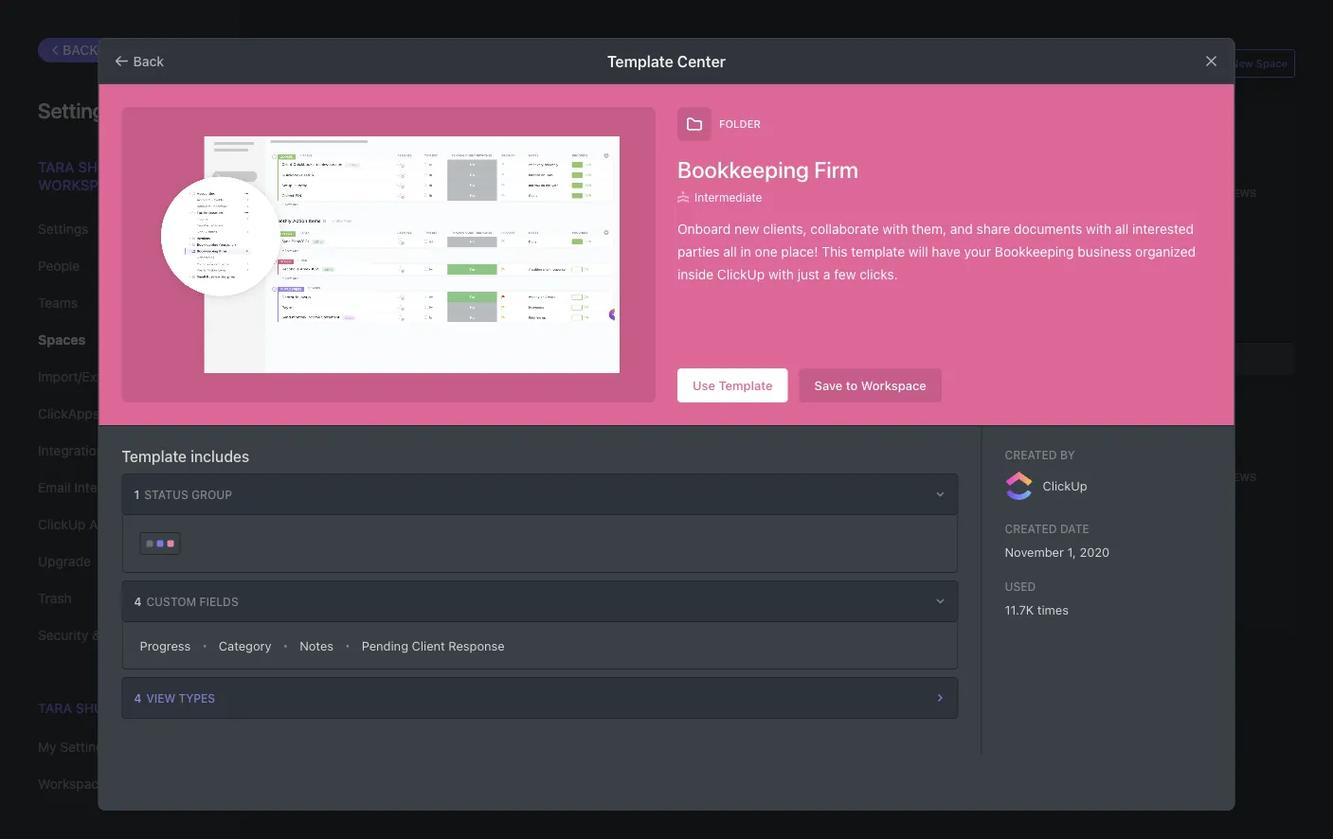 Task type: vqa. For each thing, say whether or not it's contained in the screenshot.
documents
yes



Task type: describe. For each thing, give the bounding box(es) containing it.
parties
[[678, 244, 720, 260]]

clickapps inside "settings" element
[[38, 406, 99, 422]]

used
[[1005, 580, 1036, 593]]

back link
[[38, 38, 112, 63]]

notes
[[300, 639, 334, 653]]

lists
[[285, 353, 309, 365]]

1 status group
[[134, 488, 232, 501]]

1,
[[1068, 545, 1077, 559]]

new
[[735, 221, 760, 237]]

use template
[[693, 379, 773, 393]]

go for space
[[422, 139, 439, 153]]

have
[[932, 244, 961, 260]]

api
[[89, 517, 110, 533]]

folder
[[719, 118, 761, 130]]

pending
[[362, 639, 409, 653]]

times
[[1038, 603, 1069, 617]]

business
[[1078, 244, 1132, 260]]

go to space link for team space
[[469, 421, 539, 437]]

shared for space
[[402, 187, 445, 199]]

date
[[1061, 522, 1090, 536]]

collaborate
[[811, 221, 879, 237]]

clients,
[[763, 221, 807, 237]]

group
[[191, 488, 232, 501]]

2020
[[1080, 545, 1110, 559]]

tara shultz's workspace
[[38, 158, 146, 193]]

documents
[[1014, 221, 1083, 237]]

tara shultz
[[38, 701, 127, 717]]

import/export link
[[38, 361, 198, 393]]

organized
[[1136, 244, 1196, 260]]

email integration
[[38, 480, 140, 496]]

shared with for team space
[[402, 471, 476, 483]]

1 vertical spatial clickapps
[[949, 471, 1008, 483]]

workspaces link
[[38, 769, 198, 801]]

everyone. make private for space
[[402, 228, 526, 242]]

template for template center
[[607, 52, 674, 70]]

fields
[[200, 595, 239, 609]]

go to space for space
[[422, 139, 493, 153]]

people
[[38, 258, 80, 274]]

upgrade link
[[38, 546, 198, 578]]

shared for team space
[[402, 471, 445, 483]]

back
[[133, 53, 164, 69]]

shultz's
[[78, 158, 146, 175]]

center
[[677, 52, 726, 70]]

private for team space
[[489, 513, 526, 526]]

• for category
[[283, 639, 288, 653]]

bookkeeping firm
[[678, 156, 859, 183]]

integrations
[[38, 443, 111, 459]]

clickup api
[[38, 517, 110, 533]]

trash link
[[38, 583, 198, 615]]

go to space for team space
[[469, 423, 539, 437]]

email
[[38, 480, 71, 496]]

client
[[412, 639, 445, 653]]

interested
[[1133, 221, 1194, 237]]

do for complete
[[692, 229, 706, 239]]

by
[[1061, 448, 1076, 462]]

clickapps link
[[38, 398, 198, 430]]

2 schedule from the left
[[511, 353, 557, 365]]

your
[[965, 244, 992, 260]]

do for in
[[692, 514, 706, 524]]

view
[[146, 692, 176, 705]]

use
[[693, 379, 716, 393]]

1 horizontal spatial spaces
[[685, 55, 742, 73]]

firm
[[814, 156, 859, 183]]

workspace for settings
[[38, 177, 125, 193]]

bookkeeping inside onboard new clients, collaborate with them, and share documents with all interested parties all in one place! this template will have your bookkeeping business organized inside clickup with just a few clicks.
[[995, 244, 1074, 260]]

everyone. for team space
[[402, 513, 454, 526]]

clickup inside onboard new clients, collaborate with them, and share documents with all interested parties all in one place! this template will have your bookkeeping business organized inside clickup with just a few clicks.
[[717, 267, 765, 282]]

types
[[179, 692, 215, 705]]

created date november 1, 2020
[[1005, 522, 1110, 559]]

0 vertical spatial complete
[[713, 229, 762, 239]]

trash
[[38, 591, 72, 607]]

created by
[[1005, 448, 1076, 462]]

created for created by
[[1005, 448, 1057, 462]]

0 vertical spatial bookkeeping
[[678, 156, 809, 183]]

4 for 4 custom fields
[[134, 595, 142, 609]]

everyone. for space
[[402, 228, 454, 242]]

few
[[834, 267, 856, 282]]

place!
[[781, 244, 818, 260]]

teams
[[38, 295, 78, 311]]

0 horizontal spatial all
[[724, 244, 737, 260]]

required for team space
[[1167, 471, 1220, 483]]

onboard new clients, collaborate with them, and share documents with all interested parties all in one place! this template will have your bookkeeping business organized inside clickup with just a few clicks.
[[678, 221, 1196, 282]]

template center
[[607, 52, 726, 70]]

will
[[909, 244, 929, 260]]

progress
[[140, 639, 191, 653]]

clickup for clickup api
[[38, 517, 86, 533]]

save to workspace
[[815, 379, 927, 393]]

workspace for use template
[[861, 379, 927, 393]]

owner for space
[[304, 187, 344, 199]]

created for created date november 1, 2020
[[1005, 522, 1057, 536]]



Task type: locate. For each thing, give the bounding box(es) containing it.
people link
[[38, 250, 198, 282]]

1 vertical spatial all
[[724, 244, 737, 260]]

tara for tara shultz's workspace
[[38, 158, 74, 175]]

clickapps up integrations at the bottom
[[38, 406, 99, 422]]

shultz
[[76, 701, 127, 717]]

views for space
[[1223, 187, 1257, 199]]

spaces link
[[38, 324, 198, 356]]

1 horizontal spatial in
[[741, 244, 751, 260]]

1 everyone. make private from the top
[[402, 228, 526, 242]]

2 everyone. make private from the top
[[402, 513, 526, 526]]

0 vertical spatial private
[[489, 228, 526, 242]]

settings down back link
[[38, 98, 115, 122]]

1 horizontal spatial workspace
[[861, 379, 927, 393]]

my settings
[[38, 740, 111, 756]]

all down to do complete
[[724, 244, 737, 260]]

this
[[822, 244, 848, 260]]

1 vertical spatial views
[[1223, 471, 1257, 483]]

2 make from the top
[[458, 513, 486, 526]]

private
[[489, 228, 526, 242], [489, 513, 526, 526]]

statuses:
[[381, 353, 426, 365]]

in inside onboard new clients, collaborate with them, and share documents with all interested parties all in one place! this template will have your bookkeeping business organized inside clickup with just a few clicks.
[[741, 244, 751, 260]]

different
[[335, 353, 378, 365]]

4 for 4 view types
[[134, 692, 142, 705]]

to do complete
[[678, 229, 762, 239]]

required views for team space
[[1167, 471, 1257, 483]]

new
[[1231, 57, 1254, 70]]

workspace right save
[[861, 379, 927, 393]]

1 everyone. from the top
[[402, 228, 454, 242]]

lists with different statuses: schedule daily , schedule daily
[[285, 353, 585, 365]]

complete up 'one'
[[713, 229, 762, 239]]

2 everyone. from the top
[[402, 513, 454, 526]]

views for team space
[[1223, 471, 1257, 483]]

shared with for space
[[402, 187, 476, 199]]

0 vertical spatial required views
[[1167, 187, 1257, 199]]

workspaces
[[38, 777, 113, 793]]

required views for space
[[1167, 187, 1257, 199]]

2 vertical spatial settings
[[60, 740, 111, 756]]

statuses for team space
[[675, 471, 729, 483]]

security & permissions
[[38, 628, 179, 644]]

0 vertical spatial shared with
[[402, 187, 476, 199]]

2 private from the top
[[489, 513, 526, 526]]

2 created from the top
[[1005, 522, 1057, 536]]

2 views from the top
[[1223, 471, 1257, 483]]

2 owner from the top
[[304, 471, 344, 483]]

spaces up the folder
[[685, 55, 742, 73]]

do up "parties"
[[692, 229, 706, 239]]

0 vertical spatial statuses
[[675, 187, 729, 199]]

1 horizontal spatial •
[[283, 639, 288, 653]]

in
[[741, 244, 751, 260], [713, 514, 723, 524]]

1 horizontal spatial all
[[1115, 221, 1129, 237]]

1 make from the top
[[458, 228, 486, 242]]

daily right the ,
[[560, 353, 585, 365]]

statuses up onboard
[[675, 187, 729, 199]]

clickup inside "settings" element
[[38, 517, 86, 533]]

0 vertical spatial created
[[1005, 448, 1057, 462]]

11.7k
[[1005, 603, 1034, 617]]

2 shared from the top
[[402, 471, 445, 483]]

0 horizontal spatial daily
[[481, 353, 505, 365]]

template
[[851, 244, 905, 260]]

1 vertical spatial created
[[1005, 522, 1057, 536]]

created up november
[[1005, 522, 1057, 536]]

team
[[338, 421, 381, 441]]

complete right progress
[[781, 514, 829, 524]]

1 schedule from the left
[[432, 353, 478, 365]]

1 vertical spatial template
[[719, 379, 773, 393]]

1 vertical spatial private
[[489, 513, 526, 526]]

1 vertical spatial required
[[1167, 471, 1220, 483]]

go to space link
[[422, 137, 493, 153], [469, 421, 539, 437]]

clicks.
[[860, 267, 898, 282]]

all
[[1115, 221, 1129, 237], [724, 244, 737, 260]]

0 vertical spatial all
[[1115, 221, 1129, 237]]

1 vertical spatial settings
[[38, 221, 89, 237]]

bookkeeping down documents
[[995, 244, 1074, 260]]

in left 'one'
[[741, 244, 751, 260]]

spaces inside "settings" element
[[38, 332, 86, 348]]

clickup down 'one'
[[717, 267, 765, 282]]

1 vertical spatial statuses
[[675, 471, 729, 483]]

template left center
[[607, 52, 674, 70]]

upgrade
[[38, 554, 91, 570]]

0 vertical spatial template
[[607, 52, 674, 70]]

3 • from the left
[[345, 639, 350, 653]]

1 vertical spatial tara
[[38, 701, 72, 717]]

4 custom fields
[[134, 595, 239, 609]]

1 vertical spatial 4
[[134, 692, 142, 705]]

1 vertical spatial bookkeeping
[[995, 244, 1074, 260]]

daily right statuses:
[[481, 353, 505, 365]]

status
[[144, 488, 188, 501]]

0 horizontal spatial complete
[[713, 229, 762, 239]]

2 do from the top
[[692, 514, 706, 524]]

4
[[134, 595, 142, 609], [134, 692, 142, 705]]

progress
[[725, 514, 773, 524]]

go for team space
[[469, 423, 485, 437]]

1 tara from the top
[[38, 158, 74, 175]]

4 left custom
[[134, 595, 142, 609]]

4 view types
[[134, 692, 215, 705]]

security & permissions link
[[38, 620, 198, 652]]

1 horizontal spatial bookkeeping
[[995, 244, 1074, 260]]

statuses for space
[[675, 187, 729, 199]]

workspace down the shultz's
[[38, 177, 125, 193]]

tara for tara shultz
[[38, 701, 72, 717]]

teams link
[[38, 287, 198, 319]]

2 daily from the left
[[560, 353, 585, 365]]

pending client response
[[362, 639, 505, 653]]

0 vertical spatial 4
[[134, 595, 142, 609]]

1 vertical spatial owner
[[304, 471, 344, 483]]

1 vertical spatial clickup
[[1043, 479, 1088, 493]]

1 vertical spatial shared
[[402, 471, 445, 483]]

,
[[505, 353, 508, 365]]

just
[[798, 267, 820, 282]]

1 daily from the left
[[481, 353, 505, 365]]

2 4 from the top
[[134, 692, 142, 705]]

my settings link
[[38, 732, 198, 764]]

2 horizontal spatial template
[[719, 379, 773, 393]]

a
[[824, 267, 831, 282]]

used 11.7k times
[[1005, 580, 1069, 617]]

0 horizontal spatial •
[[202, 639, 207, 653]]

0 horizontal spatial workspace
[[38, 177, 125, 193]]

complete
[[713, 229, 762, 239], [781, 514, 829, 524]]

2 tara from the top
[[38, 701, 72, 717]]

settings inside my settings link
[[60, 740, 111, 756]]

1 views from the top
[[1223, 187, 1257, 199]]

intermediate
[[695, 191, 762, 204]]

permissions
[[105, 628, 179, 644]]

tara up my
[[38, 701, 72, 717]]

settings element
[[0, 0, 237, 840]]

0 vertical spatial do
[[692, 229, 706, 239]]

go
[[422, 139, 439, 153], [469, 423, 485, 437]]

0 vertical spatial clickapps
[[38, 406, 99, 422]]

1 shared with from the top
[[402, 187, 476, 199]]

1 horizontal spatial daily
[[560, 353, 585, 365]]

settings link
[[38, 213, 198, 245]]

+ new space
[[1222, 57, 1288, 70]]

• for progress
[[202, 639, 207, 653]]

user group image
[[311, 426, 323, 436]]

clickup down by in the bottom of the page
[[1043, 479, 1088, 493]]

1 vertical spatial go to space
[[469, 423, 539, 437]]

1 vertical spatial go
[[469, 423, 485, 437]]

2 vertical spatial template
[[122, 448, 187, 466]]

category
[[219, 639, 272, 653]]

0 vertical spatial shared
[[402, 187, 445, 199]]

tara left the shultz's
[[38, 158, 74, 175]]

1 do from the top
[[692, 229, 706, 239]]

&
[[92, 628, 101, 644]]

1 horizontal spatial complete
[[781, 514, 829, 524]]

1 vertical spatial everyone.
[[402, 513, 454, 526]]

november
[[1005, 545, 1064, 559]]

1 horizontal spatial schedule
[[511, 353, 557, 365]]

required views
[[1167, 187, 1257, 199], [1167, 471, 1257, 483]]

make for space
[[458, 228, 486, 242]]

0 horizontal spatial go
[[422, 139, 439, 153]]

clickup for clickup
[[1043, 479, 1088, 493]]

0 vertical spatial required
[[1167, 187, 1220, 199]]

everyone.
[[402, 228, 454, 242], [402, 513, 454, 526]]

0 vertical spatial owner
[[304, 187, 344, 199]]

owner
[[304, 187, 344, 199], [304, 471, 344, 483]]

1 created from the top
[[1005, 448, 1057, 462]]

integrations link
[[38, 435, 198, 467]]

0 horizontal spatial template
[[122, 448, 187, 466]]

template up status
[[122, 448, 187, 466]]

share
[[977, 221, 1011, 237]]

created left by in the bottom of the page
[[1005, 448, 1057, 462]]

1 vertical spatial in
[[713, 514, 723, 524]]

0 horizontal spatial clickapps
[[38, 406, 99, 422]]

1 shared from the top
[[402, 187, 445, 199]]

clickup api link
[[38, 509, 198, 541]]

with
[[448, 187, 476, 199], [883, 221, 908, 237], [1086, 221, 1112, 237], [769, 267, 794, 282], [312, 353, 332, 365], [448, 471, 476, 483]]

everyone. make private for team space
[[402, 513, 526, 526]]

1 vertical spatial everyone. make private
[[402, 513, 526, 526]]

1 required from the top
[[1167, 187, 1220, 199]]

0 vertical spatial go
[[422, 139, 439, 153]]

0 vertical spatial make
[[458, 228, 486, 242]]

0 vertical spatial go to space
[[422, 139, 493, 153]]

daily
[[481, 353, 505, 365], [560, 353, 585, 365]]

2 shared with from the top
[[402, 471, 476, 483]]

2 required from the top
[[1167, 471, 1220, 483]]

schedule right the ,
[[511, 353, 557, 365]]

save
[[815, 379, 843, 393]]

all up business
[[1115, 221, 1129, 237]]

custom
[[146, 595, 196, 609]]

owner for team space
[[304, 471, 344, 483]]

1 horizontal spatial clickup
[[717, 267, 765, 282]]

back
[[63, 42, 98, 58]]

0 vertical spatial everyone.
[[402, 228, 454, 242]]

0 horizontal spatial bookkeeping
[[678, 156, 809, 183]]

template
[[607, 52, 674, 70], [719, 379, 773, 393], [122, 448, 187, 466]]

my
[[38, 740, 56, 756]]

do left progress
[[692, 514, 706, 524]]

onboard
[[678, 221, 731, 237]]

created inside 'created date november 1, 2020'
[[1005, 522, 1057, 536]]

inaccessible spaces
[[576, 55, 746, 73]]

2 horizontal spatial •
[[345, 639, 350, 653]]

inside
[[678, 267, 714, 282]]

one
[[755, 244, 778, 260]]

0 horizontal spatial schedule
[[432, 353, 478, 365]]

clickapps down created by
[[949, 471, 1008, 483]]

back button
[[107, 46, 175, 76]]

1 vertical spatial go to space link
[[469, 421, 539, 437]]

statuses up progress
[[675, 471, 729, 483]]

clickup up the 'upgrade'
[[38, 517, 86, 533]]

1 vertical spatial required views
[[1167, 471, 1257, 483]]

+
[[1222, 57, 1228, 70]]

0 vertical spatial in
[[741, 244, 751, 260]]

spaces down teams
[[38, 332, 86, 348]]

security
[[38, 628, 88, 644]]

0 vertical spatial clickup
[[717, 267, 765, 282]]

them,
[[912, 221, 947, 237]]

1 4 from the top
[[134, 595, 142, 609]]

settings inside settings link
[[38, 221, 89, 237]]

required for space
[[1167, 187, 1220, 199]]

private for space
[[489, 228, 526, 242]]

make for team space
[[458, 513, 486, 526]]

0 horizontal spatial in
[[713, 514, 723, 524]]

2 required views from the top
[[1167, 471, 1257, 483]]

schedule left the ,
[[432, 353, 478, 365]]

2 vertical spatial clickup
[[38, 517, 86, 533]]

1 vertical spatial shared with
[[402, 471, 476, 483]]

1 vertical spatial do
[[692, 514, 706, 524]]

2 statuses from the top
[[675, 471, 729, 483]]

0 vertical spatial go to space link
[[422, 137, 493, 153]]

1 vertical spatial spaces
[[38, 332, 86, 348]]

team space
[[338, 421, 434, 441]]

• left notes
[[283, 639, 288, 653]]

in left progress
[[713, 514, 723, 524]]

1 vertical spatial workspace
[[861, 379, 927, 393]]

• right progress
[[202, 639, 207, 653]]

2 • from the left
[[283, 639, 288, 653]]

4 left view
[[134, 692, 142, 705]]

0 horizontal spatial clickup
[[38, 517, 86, 533]]

bookkeeping up intermediate
[[678, 156, 809, 183]]

response
[[449, 639, 505, 653]]

1 • from the left
[[202, 639, 207, 653]]

email integration link
[[38, 472, 198, 504]]

make
[[458, 228, 486, 242], [458, 513, 486, 526]]

go to space link for space
[[422, 137, 493, 153]]

0 horizontal spatial spaces
[[38, 332, 86, 348]]

settings right my
[[60, 740, 111, 756]]

0 vertical spatial everyone. make private
[[402, 228, 526, 242]]

1 statuses from the top
[[675, 187, 729, 199]]

import/export
[[38, 369, 122, 385]]

to do in progress complete
[[678, 514, 829, 524]]

1 owner from the top
[[304, 187, 344, 199]]

0 vertical spatial tara
[[38, 158, 74, 175]]

0 vertical spatial workspace
[[38, 177, 125, 193]]

shared with
[[402, 187, 476, 199], [402, 471, 476, 483]]

template right use
[[719, 379, 773, 393]]

settings up people
[[38, 221, 89, 237]]

•
[[202, 639, 207, 653], [283, 639, 288, 653], [345, 639, 350, 653]]

2 horizontal spatial clickup
[[1043, 479, 1088, 493]]

tara inside tara shultz's workspace
[[38, 158, 74, 175]]

1 required views from the top
[[1167, 187, 1257, 199]]

and
[[951, 221, 973, 237]]

• for notes
[[345, 639, 350, 653]]

1 vertical spatial complete
[[781, 514, 829, 524]]

1 horizontal spatial clickapps
[[949, 471, 1008, 483]]

1 horizontal spatial template
[[607, 52, 674, 70]]

template for template includes
[[122, 448, 187, 466]]

0 vertical spatial spaces
[[685, 55, 742, 73]]

• right notes
[[345, 639, 350, 653]]

0 vertical spatial settings
[[38, 98, 115, 122]]

1 vertical spatial make
[[458, 513, 486, 526]]

1 horizontal spatial go
[[469, 423, 485, 437]]

0 vertical spatial views
[[1223, 187, 1257, 199]]

1 private from the top
[[489, 228, 526, 242]]

workspace inside tara shultz's workspace
[[38, 177, 125, 193]]



